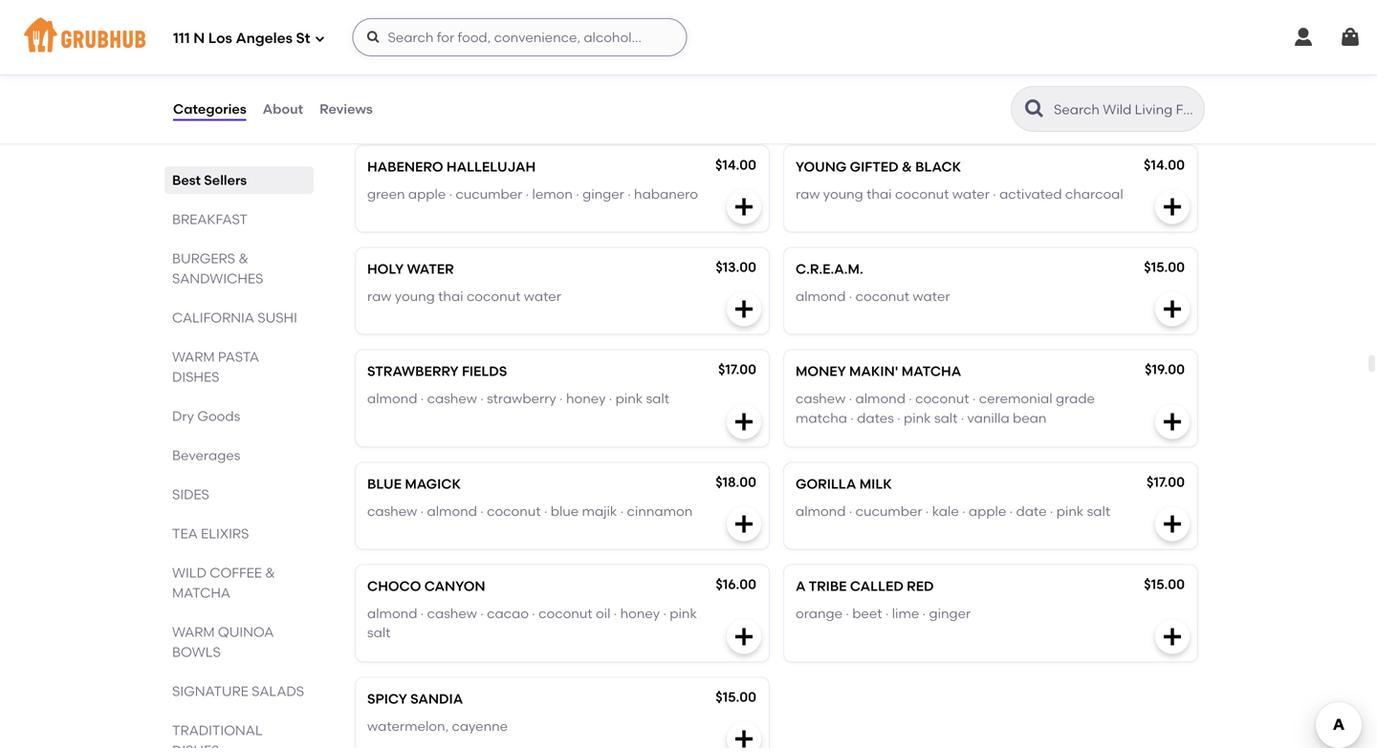 Task type: describe. For each thing, give the bounding box(es) containing it.
parsley
[[626, 84, 673, 100]]

dates
[[857, 410, 894, 426]]

angeles
[[236, 30, 293, 47]]

a
[[796, 579, 806, 595]]

water for holy water
[[524, 288, 561, 305]]

almond for gorilla milk
[[796, 503, 846, 520]]

signature salads tab
[[172, 682, 306, 702]]

elixirs
[[201, 526, 249, 542]]

pasta
[[218, 349, 259, 365]]

rain
[[423, 57, 457, 73]]

$13.00
[[716, 259, 756, 276]]

celery
[[994, 84, 1034, 100]]

traditional dishes tab
[[172, 721, 306, 749]]

spicy
[[367, 691, 407, 708]]

young for gifted
[[823, 186, 863, 202]]

fields
[[462, 364, 507, 380]]

1 horizontal spatial matcha
[[902, 364, 961, 380]]

breakfast tab
[[172, 209, 306, 230]]

sandia
[[410, 691, 463, 708]]

green apple · cucumber · lemon · ginger · habanero
[[367, 186, 698, 202]]

best sellers
[[172, 172, 247, 188]]

111
[[173, 30, 190, 47]]

gifted
[[850, 159, 899, 175]]

coffee
[[210, 565, 262, 581]]

blue magick
[[367, 476, 461, 493]]

111 n los angeles st
[[173, 30, 310, 47]]

sellers
[[204, 172, 247, 188]]

red
[[907, 579, 934, 595]]

tea elixirs tab
[[172, 524, 306, 544]]

holy
[[367, 261, 404, 278]]

called
[[850, 579, 904, 595]]

sandwiches
[[172, 271, 263, 287]]

$18.00
[[715, 474, 756, 491]]

pink inside almond · cashew · cacao · coconut oil · honey · pink salt
[[670, 606, 697, 622]]

svg image for water
[[733, 298, 755, 321]]

search icon image
[[1023, 98, 1046, 120]]

cashew · almond · coconut · blue majik · cinnamon
[[367, 503, 693, 520]]

dishes inside traditional dishes
[[172, 743, 219, 749]]

beverages
[[172, 448, 240, 464]]

wild coffee & matcha tab
[[172, 563, 306, 603]]

st
[[296, 30, 310, 47]]

almond for c.r.e.a.m.
[[796, 288, 846, 305]]

vanilla
[[967, 410, 1010, 426]]

los
[[208, 30, 232, 47]]

gorilla
[[796, 476, 856, 493]]

$15.00 for water
[[1144, 259, 1185, 276]]

oil
[[596, 606, 611, 622]]

young
[[796, 159, 847, 175]]

sushi
[[257, 310, 297, 326]]

beverages tab
[[172, 446, 306, 466]]

habanero
[[634, 186, 698, 202]]

california
[[172, 310, 254, 326]]

0 horizontal spatial green
[[367, 186, 405, 202]]

& inside burgers & sandwiches
[[238, 251, 249, 267]]

orange · beet · lime · ginger
[[796, 606, 971, 622]]

cashew inside almond · cashew · cacao · coconut oil · honey · pink salt
[[427, 606, 477, 622]]

1 vertical spatial cucumber
[[456, 186, 522, 202]]

black
[[915, 159, 961, 175]]

milk
[[859, 476, 892, 493]]

cucumber for pineapple · green apple · red cabbage · parsley
[[870, 84, 937, 100]]

dry
[[172, 408, 194, 425]]

0 horizontal spatial honey
[[566, 391, 606, 407]]

cashew down blue
[[367, 503, 417, 520]]

cashew down strawberry fields
[[427, 391, 477, 407]]

traditional
[[172, 723, 263, 739]]

apple left red
[[484, 84, 522, 100]]

blue
[[551, 503, 579, 520]]

makin'
[[849, 364, 898, 380]]

traditional dishes
[[172, 723, 263, 749]]

warm quinoa bowls
[[172, 624, 274, 661]]

water
[[407, 261, 454, 278]]

almond · cashew · strawberry · honey · pink salt
[[367, 391, 669, 407]]

tea
[[172, 526, 198, 542]]

0 vertical spatial lime
[[1043, 84, 1071, 100]]

$19.00
[[1145, 362, 1185, 378]]

apple right kale on the right of the page
[[969, 503, 1006, 520]]

matcha
[[796, 410, 847, 426]]

categories
[[173, 101, 246, 117]]

cabbage
[[556, 84, 616, 100]]

canyon
[[424, 579, 485, 595]]

cashew · almond · coconut · ceremonial grade matcha ·  dates · pink salt · vanilla bean
[[796, 391, 1095, 426]]

apple left celery at right
[[947, 84, 985, 100]]

pineapple
[[367, 84, 433, 100]]

2 vertical spatial $15.00
[[716, 689, 756, 706]]

svg image inside main navigation navigation
[[314, 33, 326, 44]]

$14.00 for green apple · cucumber · lemon · ginger · habanero
[[715, 157, 756, 173]]

burgers & sandwiches
[[172, 251, 263, 287]]

0 horizontal spatial lime
[[892, 606, 919, 622]]

pineapple · green apple · red cabbage · parsley
[[367, 84, 673, 100]]

cayenne
[[452, 718, 508, 735]]

strawberry
[[487, 391, 556, 407]]

grade
[[1056, 391, 1095, 407]]

warm pasta dishes tab
[[172, 347, 306, 387]]

coconut inside almond · cashew · cacao · coconut oil · honey · pink salt
[[539, 606, 593, 622]]

choco
[[367, 579, 421, 595]]

tonantzin
[[796, 57, 877, 73]]

orange
[[796, 606, 843, 622]]

strawberry fields
[[367, 364, 507, 380]]

mint
[[1080, 84, 1110, 100]]

Search Wild Living Foods search field
[[1052, 100, 1198, 119]]

$17.00 for almond · cashew · strawberry · honey · pink salt
[[718, 362, 756, 378]]

svg image for gifted
[[1161, 196, 1184, 219]]

date
[[1016, 503, 1047, 520]]

signature salads
[[172, 684, 304, 700]]

tribe
[[809, 579, 847, 595]]

purple
[[367, 57, 420, 73]]

almond down magick
[[427, 503, 477, 520]]

reviews button
[[319, 75, 374, 143]]

sides tab
[[172, 485, 306, 505]]

ceremonial
[[979, 391, 1052, 407]]



Task type: locate. For each thing, give the bounding box(es) containing it.
reviews
[[319, 101, 373, 117]]

cucumber down tonantzin
[[870, 84, 937, 100]]

money makin' matcha
[[796, 364, 961, 380]]

magick
[[405, 476, 461, 493]]

& right coffee on the left
[[265, 565, 275, 581]]

0 vertical spatial &
[[902, 159, 912, 175]]

Search for food, convenience, alcohol... search field
[[352, 18, 687, 56]]

1 horizontal spatial lime
[[1043, 84, 1071, 100]]

1 dishes from the top
[[172, 369, 219, 385]]

2 horizontal spatial &
[[902, 159, 912, 175]]

0 vertical spatial $15.00
[[1144, 259, 1185, 276]]

grapefruit · cucumber · apple · celery · lime · mint
[[796, 84, 1110, 100]]

cashew up matcha
[[796, 391, 846, 407]]

warm for warm quinoa bowls
[[172, 624, 215, 641]]

2 dishes from the top
[[172, 743, 219, 749]]

burgers
[[172, 251, 235, 267]]

cucumber down hallelujah
[[456, 186, 522, 202]]

$17.00
[[718, 362, 756, 378], [1147, 474, 1185, 491]]

coconut left blue
[[487, 503, 541, 520]]

wild coffee & matcha
[[172, 565, 275, 601]]

0 horizontal spatial ginger
[[582, 186, 624, 202]]

1 warm from the top
[[172, 349, 215, 365]]

svg image for hallelujah
[[733, 196, 755, 219]]

warm quinoa bowls tab
[[172, 623, 306, 663]]

2 horizontal spatial water
[[952, 186, 990, 202]]

apple
[[484, 84, 522, 100], [947, 84, 985, 100], [408, 186, 446, 202], [969, 503, 1006, 520]]

almond · cucumber · kale · apple · date · pink salt
[[796, 503, 1110, 520]]

svg image
[[1292, 26, 1315, 49], [1339, 26, 1362, 49], [366, 30, 381, 45], [733, 411, 755, 434], [1161, 626, 1184, 649]]

0 vertical spatial $17.00
[[718, 362, 756, 378]]

$14.00 for raw young thai coconut water · activated charcoal
[[1144, 157, 1185, 173]]

0 vertical spatial raw
[[796, 186, 820, 202]]

beet
[[852, 606, 882, 622]]

1 horizontal spatial honey
[[620, 606, 660, 622]]

kale
[[932, 503, 959, 520]]

about
[[263, 101, 303, 117]]

lime
[[1043, 84, 1071, 100], [892, 606, 919, 622]]

1 vertical spatial thai
[[438, 288, 463, 305]]

almond for choco canyon
[[367, 606, 417, 622]]

ginger right lemon
[[582, 186, 624, 202]]

coconut left oil
[[539, 606, 593, 622]]

2 vertical spatial cucumber
[[856, 503, 922, 520]]

0 horizontal spatial raw
[[367, 288, 392, 305]]

0 horizontal spatial young
[[395, 288, 435, 305]]

choco canyon
[[367, 579, 485, 595]]

warm
[[172, 349, 215, 365], [172, 624, 215, 641]]

warm for warm pasta dishes
[[172, 349, 215, 365]]

raw young thai coconut water
[[367, 288, 561, 305]]

0 horizontal spatial $17.00
[[718, 362, 756, 378]]

0 vertical spatial green
[[443, 84, 481, 100]]

ginger down red
[[929, 606, 971, 622]]

1 horizontal spatial raw
[[796, 186, 820, 202]]

honey right strawberry
[[566, 391, 606, 407]]

1 horizontal spatial ginger
[[929, 606, 971, 622]]

1 vertical spatial honey
[[620, 606, 660, 622]]

1 horizontal spatial green
[[443, 84, 481, 100]]

majik
[[582, 503, 617, 520]]

breakfast
[[172, 211, 248, 228]]

dishes inside warm pasta dishes
[[172, 369, 219, 385]]

lemon
[[532, 186, 573, 202]]

raw down the holy
[[367, 288, 392, 305]]

svg image for makin'
[[1161, 411, 1184, 434]]

& for coffee
[[265, 565, 275, 581]]

2 warm from the top
[[172, 624, 215, 641]]

watermelon,
[[367, 718, 449, 735]]

$15.00
[[1144, 259, 1185, 276], [1144, 577, 1185, 593], [716, 689, 756, 706]]

tea elixirs
[[172, 526, 249, 542]]

1 horizontal spatial young
[[823, 186, 863, 202]]

thai for water
[[438, 288, 463, 305]]

coconut inside cashew · almond · coconut · ceremonial grade matcha ·  dates · pink salt · vanilla bean
[[915, 391, 969, 407]]

$15.00 for ·
[[1144, 577, 1185, 593]]

almond down c.r.e.a.m.
[[796, 288, 846, 305]]

2 vertical spatial &
[[265, 565, 275, 581]]

about button
[[262, 75, 304, 143]]

thai for gifted
[[867, 186, 892, 202]]

& for gifted
[[902, 159, 912, 175]]

1 horizontal spatial water
[[913, 288, 950, 305]]

coconut down c.r.e.a.m.
[[856, 288, 909, 305]]

1 vertical spatial &
[[238, 251, 249, 267]]

salt
[[646, 391, 669, 407], [934, 410, 958, 426], [1087, 503, 1110, 520], [367, 625, 391, 641]]

honey right oil
[[620, 606, 660, 622]]

1 vertical spatial ginger
[[929, 606, 971, 622]]

thai down young gifted & black at the top right
[[867, 186, 892, 202]]

1 vertical spatial dishes
[[172, 743, 219, 749]]

& left black
[[902, 159, 912, 175]]

raw for raw young thai coconut water
[[367, 288, 392, 305]]

habenero
[[367, 159, 443, 175]]

0 horizontal spatial $14.00
[[715, 157, 756, 173]]

0 vertical spatial warm
[[172, 349, 215, 365]]

1 vertical spatial warm
[[172, 624, 215, 641]]

young for water
[[395, 288, 435, 305]]

almond down strawberry
[[367, 391, 417, 407]]

raw for raw young thai coconut water · activated charcoal
[[796, 186, 820, 202]]

1 horizontal spatial thai
[[867, 186, 892, 202]]

0 vertical spatial young
[[823, 186, 863, 202]]

0 vertical spatial matcha
[[902, 364, 961, 380]]

goods
[[197, 408, 240, 425]]

red
[[531, 84, 553, 100]]

almond for strawberry fields
[[367, 391, 417, 407]]

svg image for sandia
[[733, 728, 755, 749]]

green down habenero
[[367, 186, 405, 202]]

charcoal
[[1065, 186, 1123, 202]]

1 vertical spatial $15.00
[[1144, 577, 1185, 593]]

dishes up dry goods
[[172, 369, 219, 385]]

$14.00 down search wild living foods 'search box'
[[1144, 157, 1185, 173]]

2 $14.00 from the left
[[1144, 157, 1185, 173]]

c.r.e.a.m.
[[796, 261, 863, 278]]

a tribe called red
[[796, 579, 934, 595]]

coconut up fields
[[467, 288, 521, 305]]

1 horizontal spatial $14.00
[[1144, 157, 1185, 173]]

cucumber down milk
[[856, 503, 922, 520]]

salt inside almond · cashew · cacao · coconut oil · honey · pink salt
[[367, 625, 391, 641]]

cucumber for cashew · almond · coconut · blue majik · cinnamon
[[856, 503, 922, 520]]

almond up "dates"
[[855, 391, 906, 407]]

dishes
[[172, 369, 219, 385], [172, 743, 219, 749]]

california sushi tab
[[172, 308, 306, 328]]

wild
[[172, 565, 206, 581]]

salads
[[252, 684, 304, 700]]

warm up bowls
[[172, 624, 215, 641]]

& up sandwiches at the left
[[238, 251, 249, 267]]

coconut
[[895, 186, 949, 202], [467, 288, 521, 305], [856, 288, 909, 305], [915, 391, 969, 407], [487, 503, 541, 520], [539, 606, 593, 622]]

matcha down wild at the bottom
[[172, 585, 230, 601]]

young down young
[[823, 186, 863, 202]]

money
[[796, 364, 846, 380]]

1 vertical spatial lime
[[892, 606, 919, 622]]

lime down red
[[892, 606, 919, 622]]

quinoa
[[218, 624, 274, 641]]

svg image
[[314, 33, 326, 44], [1161, 93, 1184, 116], [733, 196, 755, 219], [1161, 196, 1184, 219], [733, 298, 755, 321], [1161, 298, 1184, 321], [1161, 411, 1184, 434], [733, 513, 755, 536], [1161, 513, 1184, 536], [733, 626, 755, 649], [733, 728, 755, 749]]

almond inside cashew · almond · coconut · ceremonial grade matcha ·  dates · pink salt · vanilla bean
[[855, 391, 906, 407]]

blue
[[367, 476, 402, 493]]

0 vertical spatial honey
[[566, 391, 606, 407]]

water for young gifted & black
[[952, 186, 990, 202]]

burgers & sandwiches tab
[[172, 249, 306, 289]]

watermelon, cayenne
[[367, 718, 508, 735]]

young down holy water
[[395, 288, 435, 305]]

lime left mint at the top right
[[1043, 84, 1071, 100]]

almond inside almond · cashew · cacao · coconut oil · honey · pink salt
[[367, 606, 417, 622]]

warm down california
[[172, 349, 215, 365]]

0 vertical spatial dishes
[[172, 369, 219, 385]]

matcha
[[902, 364, 961, 380], [172, 585, 230, 601]]

svg image for canyon
[[733, 626, 755, 649]]

cinnamon
[[627, 503, 693, 520]]

ginger
[[582, 186, 624, 202], [929, 606, 971, 622]]

0 horizontal spatial matcha
[[172, 585, 230, 601]]

0 vertical spatial cucumber
[[870, 84, 937, 100]]

sides
[[172, 487, 209, 503]]

0 vertical spatial ginger
[[582, 186, 624, 202]]

& inside wild coffee & matcha
[[265, 565, 275, 581]]

almond down choco
[[367, 606, 417, 622]]

water
[[952, 186, 990, 202], [524, 288, 561, 305], [913, 288, 950, 305]]

0 vertical spatial thai
[[867, 186, 892, 202]]

$16.00
[[716, 577, 756, 593]]

strawberry
[[367, 364, 459, 380]]

coconut up vanilla
[[915, 391, 969, 407]]

bowls
[[172, 645, 221, 661]]

coconut down black
[[895, 186, 949, 202]]

1 $14.00 from the left
[[715, 157, 756, 173]]

gorilla milk
[[796, 476, 892, 493]]

0 horizontal spatial water
[[524, 288, 561, 305]]

almond · cashew · cacao · coconut oil · honey · pink salt
[[367, 606, 697, 641]]

cacao
[[487, 606, 529, 622]]

$14.00 left young
[[715, 157, 756, 173]]

honey
[[566, 391, 606, 407], [620, 606, 660, 622]]

raw down young
[[796, 186, 820, 202]]

cashew
[[427, 391, 477, 407], [796, 391, 846, 407], [367, 503, 417, 520], [427, 606, 477, 622]]

raw young thai coconut water · activated charcoal
[[796, 186, 1123, 202]]

dry goods tab
[[172, 406, 306, 426]]

green down rain
[[443, 84, 481, 100]]

·
[[436, 84, 440, 100], [525, 84, 528, 100], [619, 84, 623, 100], [864, 84, 867, 100], [940, 84, 944, 100], [988, 84, 991, 100], [1037, 84, 1040, 100], [1074, 84, 1077, 100], [449, 186, 452, 202], [526, 186, 529, 202], [576, 186, 579, 202], [628, 186, 631, 202], [993, 186, 996, 202], [849, 288, 852, 305], [421, 391, 424, 407], [480, 391, 484, 407], [560, 391, 563, 407], [609, 391, 612, 407], [849, 391, 852, 407], [909, 391, 912, 407], [972, 391, 976, 407], [850, 410, 854, 426], [897, 410, 900, 426], [961, 410, 964, 426], [420, 503, 424, 520], [480, 503, 484, 520], [544, 503, 547, 520], [620, 503, 624, 520], [849, 503, 852, 520], [926, 503, 929, 520], [962, 503, 965, 520], [1009, 503, 1013, 520], [1050, 503, 1053, 520], [421, 606, 424, 622], [480, 606, 484, 622], [532, 606, 535, 622], [614, 606, 617, 622], [663, 606, 666, 622], [846, 606, 849, 622], [885, 606, 889, 622], [922, 606, 926, 622]]

almond · coconut water
[[796, 288, 950, 305]]

1 vertical spatial raw
[[367, 288, 392, 305]]

dry goods
[[172, 408, 240, 425]]

1 horizontal spatial $17.00
[[1147, 474, 1185, 491]]

0 horizontal spatial &
[[238, 251, 249, 267]]

1 vertical spatial young
[[395, 288, 435, 305]]

main navigation navigation
[[0, 0, 1377, 75]]

svg image for magick
[[733, 513, 755, 536]]

thai
[[867, 186, 892, 202], [438, 288, 463, 305]]

thai down the water
[[438, 288, 463, 305]]

categories button
[[172, 75, 247, 143]]

matcha inside wild coffee & matcha
[[172, 585, 230, 601]]

cashew inside cashew · almond · coconut · ceremonial grade matcha ·  dates · pink salt · vanilla bean
[[796, 391, 846, 407]]

salt inside cashew · almond · coconut · ceremonial grade matcha ·  dates · pink salt · vanilla bean
[[934, 410, 958, 426]]

matcha up cashew · almond · coconut · ceremonial grade matcha ·  dates · pink salt · vanilla bean at right
[[902, 364, 961, 380]]

1 vertical spatial matcha
[[172, 585, 230, 601]]

young gifted & black
[[796, 159, 961, 175]]

$14.00
[[715, 157, 756, 173], [1144, 157, 1185, 173]]

warm inside warm pasta dishes
[[172, 349, 215, 365]]

grapefruit
[[796, 84, 861, 100]]

svg image for milk
[[1161, 513, 1184, 536]]

apple down habenero
[[408, 186, 446, 202]]

$17.00 for almond · cucumber · kale · apple · date · pink salt
[[1147, 474, 1185, 491]]

dishes down traditional
[[172, 743, 219, 749]]

cashew down canyon
[[427, 606, 477, 622]]

warm inside warm quinoa bowls
[[172, 624, 215, 641]]

0 horizontal spatial thai
[[438, 288, 463, 305]]

best sellers tab
[[172, 170, 306, 190]]

1 vertical spatial $17.00
[[1147, 474, 1185, 491]]

holy water
[[367, 261, 454, 278]]

1 vertical spatial green
[[367, 186, 405, 202]]

almond down gorilla
[[796, 503, 846, 520]]

activated
[[999, 186, 1062, 202]]

honey inside almond · cashew · cacao · coconut oil · honey · pink salt
[[620, 606, 660, 622]]

1 horizontal spatial &
[[265, 565, 275, 581]]

pink inside cashew · almond · coconut · ceremonial grade matcha ·  dates · pink salt · vanilla bean
[[904, 410, 931, 426]]

signature
[[172, 684, 248, 700]]



Task type: vqa. For each thing, say whether or not it's contained in the screenshot.
sausage
no



